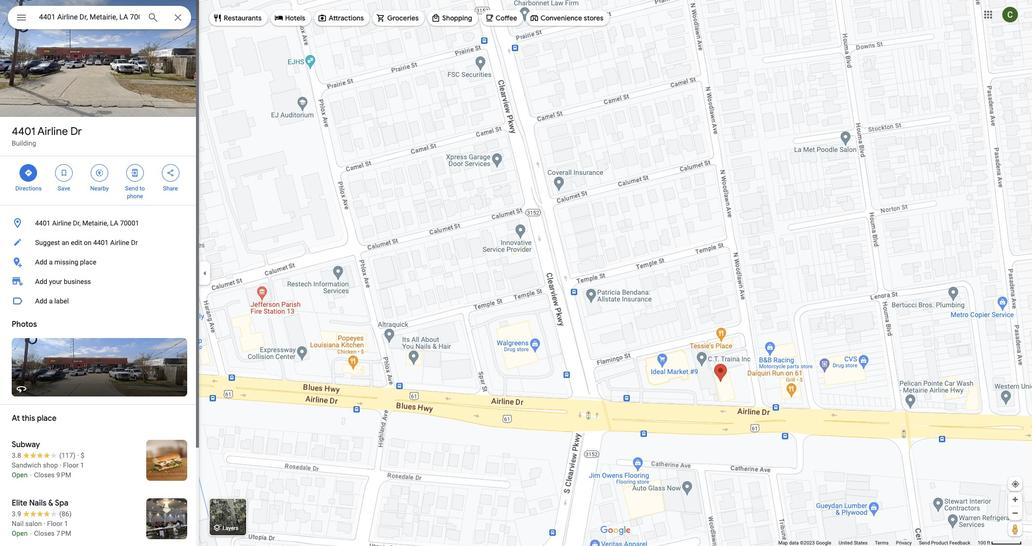 Task type: locate. For each thing, give the bounding box(es) containing it.
open down nail
[[12, 530, 28, 538]]

1 vertical spatial 1
[[64, 520, 68, 528]]

0 horizontal spatial 1
[[64, 520, 68, 528]]

add for add your business
[[35, 278, 47, 286]]

1 vertical spatial 4401
[[35, 219, 50, 227]]

0 horizontal spatial dr
[[70, 125, 82, 138]]

place right this
[[37, 414, 56, 424]]

0 vertical spatial airline
[[37, 125, 68, 138]]

⋅ down sandwich
[[29, 472, 32, 479]]

closes inside sandwich shop · floor 1 open ⋅ closes 9 pm
[[34, 472, 55, 479]]

a inside 'button'
[[49, 258, 53, 266]]

0 vertical spatial send
[[125, 185, 138, 192]]

floor inside sandwich shop · floor 1 open ⋅ closes 9 pm
[[63, 462, 79, 470]]

0 horizontal spatial send
[[125, 185, 138, 192]]

0 vertical spatial 1
[[80, 462, 84, 470]]


[[95, 168, 104, 178]]


[[60, 168, 68, 178]]

terms button
[[875, 540, 889, 547]]

a inside "button"
[[49, 297, 53, 305]]

1 vertical spatial closes
[[34, 530, 55, 538]]

united states
[[839, 541, 868, 546]]

states
[[854, 541, 868, 546]]

open inside nail salon · floor 1 open ⋅ closes 7 pm
[[12, 530, 28, 538]]

convenience stores
[[541, 14, 604, 22]]

0 vertical spatial add
[[35, 258, 47, 266]]

0 horizontal spatial floor
[[47, 520, 63, 528]]

2 ⋅ from the top
[[29, 530, 32, 538]]

add your business
[[35, 278, 91, 286]]


[[16, 11, 27, 24]]

1 vertical spatial add
[[35, 278, 47, 286]]

 button
[[8, 6, 35, 31]]

airline inside button
[[52, 219, 71, 227]]

4401 for dr
[[12, 125, 35, 138]]

airline up 
[[37, 125, 68, 138]]

product
[[931, 541, 948, 546]]

0 vertical spatial ⋅
[[29, 472, 32, 479]]

collapse side panel image
[[199, 268, 210, 279]]

airline down la
[[110, 239, 129, 247]]

airline inside 4401 airline dr building
[[37, 125, 68, 138]]

4401 up suggest
[[35, 219, 50, 227]]

united states button
[[839, 540, 868, 547]]

1 horizontal spatial dr
[[131, 239, 138, 247]]

1 vertical spatial open
[[12, 530, 28, 538]]

0 horizontal spatial ·
[[44, 520, 45, 528]]


[[131, 168, 139, 178]]

airline for dr
[[37, 125, 68, 138]]

place down on
[[80, 258, 96, 266]]

shop
[[43, 462, 58, 470]]

closes inside nail salon · floor 1 open ⋅ closes 7 pm
[[34, 530, 55, 538]]

1 vertical spatial a
[[49, 297, 53, 305]]

this
[[22, 414, 35, 424]]

·
[[77, 452, 79, 460], [60, 462, 61, 470], [44, 520, 45, 528]]

1 vertical spatial ⋅
[[29, 530, 32, 538]]

1 vertical spatial ·
[[60, 462, 61, 470]]

add a label button
[[0, 292, 199, 311]]

2 vertical spatial 4401
[[93, 239, 109, 247]]

100 ft
[[978, 541, 991, 546]]

(117)
[[59, 452, 75, 460]]

google account: christina overa  
(christinaovera9@gmail.com) image
[[1003, 7, 1018, 22]]

add
[[35, 258, 47, 266], [35, 278, 47, 286], [35, 297, 47, 305]]

2 vertical spatial ·
[[44, 520, 45, 528]]

· right the shop
[[60, 462, 61, 470]]

salon
[[25, 520, 42, 528]]

add your business link
[[0, 272, 199, 292]]

coffee button
[[481, 6, 523, 30]]

subway
[[12, 440, 40, 450]]

add left your on the left of the page
[[35, 278, 47, 286]]

1 ⋅ from the top
[[29, 472, 32, 479]]

send for send product feedback
[[919, 541, 930, 546]]

send up phone
[[125, 185, 138, 192]]

coffee
[[496, 14, 517, 22]]

on
[[84, 239, 92, 247]]

send inside button
[[919, 541, 930, 546]]

1 a from the top
[[49, 258, 53, 266]]


[[24, 168, 33, 178]]

0 vertical spatial open
[[12, 472, 28, 479]]

· inside sandwich shop · floor 1 open ⋅ closes 9 pm
[[60, 462, 61, 470]]

· for elite nails & spa
[[44, 520, 45, 528]]

2 vertical spatial add
[[35, 297, 47, 305]]

open for elite nails & spa
[[12, 530, 28, 538]]

1 down price: inexpensive image
[[80, 462, 84, 470]]

1 inside nail salon · floor 1 open ⋅ closes 7 pm
[[64, 520, 68, 528]]

1 down "(86)"
[[64, 520, 68, 528]]

1 vertical spatial airline
[[52, 219, 71, 227]]

send left product
[[919, 541, 930, 546]]

None field
[[39, 11, 139, 23]]

1 horizontal spatial send
[[919, 541, 930, 546]]

footer
[[779, 540, 978, 547]]

⋅
[[29, 472, 32, 479], [29, 530, 32, 538]]

1 add from the top
[[35, 258, 47, 266]]

groceries
[[387, 14, 419, 22]]

3.9 stars 86 reviews image
[[12, 510, 72, 519]]

open inside sandwich shop · floor 1 open ⋅ closes 9 pm
[[12, 472, 28, 479]]

add inside 'button'
[[35, 258, 47, 266]]

footer inside google maps element
[[779, 540, 978, 547]]

zoom in image
[[1012, 496, 1019, 504]]

price: inexpensive image
[[81, 452, 84, 460]]

1 open from the top
[[12, 472, 28, 479]]

4401 for dr,
[[35, 219, 50, 227]]

data
[[789, 541, 799, 546]]

airline left dr,
[[52, 219, 71, 227]]

actions for 4401 airline dr region
[[0, 157, 199, 205]]

2 vertical spatial airline
[[110, 239, 129, 247]]

1 horizontal spatial ·
[[60, 462, 61, 470]]

sandwich shop · floor 1 open ⋅ closes 9 pm
[[12, 462, 84, 479]]

footer containing map data ©2023 google
[[779, 540, 978, 547]]

1 for subway
[[80, 462, 84, 470]]

to
[[140, 185, 145, 192]]

floor down "(117)"
[[63, 462, 79, 470]]

1 horizontal spatial place
[[80, 258, 96, 266]]

metairie,
[[82, 219, 108, 227]]

3.8
[[12, 452, 21, 460]]

a left label
[[49, 297, 53, 305]]

closes down the shop
[[34, 472, 55, 479]]

⋅ inside nail salon · floor 1 open ⋅ closes 7 pm
[[29, 530, 32, 538]]

⋅ inside sandwich shop · floor 1 open ⋅ closes 9 pm
[[29, 472, 32, 479]]

elite nails & spa
[[12, 499, 68, 509]]

suggest an edit on 4401 airline dr
[[35, 239, 138, 247]]

⋅ down "salon"
[[29, 530, 32, 538]]

add left label
[[35, 297, 47, 305]]

4401 up building
[[12, 125, 35, 138]]

4401 inside button
[[35, 219, 50, 227]]

nail
[[12, 520, 24, 528]]

1 vertical spatial send
[[919, 541, 930, 546]]

2 a from the top
[[49, 297, 53, 305]]

1
[[80, 462, 84, 470], [64, 520, 68, 528]]

closes down "salon"
[[34, 530, 55, 538]]

dr
[[70, 125, 82, 138], [131, 239, 138, 247]]

· down 3.9 stars 86 reviews image
[[44, 520, 45, 528]]

0 vertical spatial a
[[49, 258, 53, 266]]

send
[[125, 185, 138, 192], [919, 541, 930, 546]]

· inside nail salon · floor 1 open ⋅ closes 7 pm
[[44, 520, 45, 528]]

4401 inside 4401 airline dr building
[[12, 125, 35, 138]]

floor
[[63, 462, 79, 470], [47, 520, 63, 528]]

4401 Airline Dr, Metairie, LA 70001 field
[[8, 6, 191, 29]]

2 open from the top
[[12, 530, 28, 538]]

1 vertical spatial dr
[[131, 239, 138, 247]]

4401 right on
[[93, 239, 109, 247]]

1 horizontal spatial 1
[[80, 462, 84, 470]]

0 vertical spatial floor
[[63, 462, 79, 470]]

1 inside sandwich shop · floor 1 open ⋅ closes 9 pm
[[80, 462, 84, 470]]

0 vertical spatial ·
[[77, 452, 79, 460]]

an
[[62, 239, 69, 247]]

zoom out image
[[1012, 510, 1019, 517]]

send inside send to phone
[[125, 185, 138, 192]]

0 vertical spatial closes
[[34, 472, 55, 479]]

share
[[163, 185, 178, 192]]

70001
[[120, 219, 139, 227]]

2 closes from the top
[[34, 530, 55, 538]]

0 vertical spatial 4401
[[12, 125, 35, 138]]

0 vertical spatial place
[[80, 258, 96, 266]]

add inside "button"
[[35, 297, 47, 305]]

floor up '7 pm'
[[47, 520, 63, 528]]

©2023
[[800, 541, 815, 546]]

suggest an edit on 4401 airline dr button
[[0, 233, 199, 253]]

4401
[[12, 125, 35, 138], [35, 219, 50, 227], [93, 239, 109, 247]]

floor inside nail salon · floor 1 open ⋅ closes 7 pm
[[47, 520, 63, 528]]

1 closes from the top
[[34, 472, 55, 479]]

2 add from the top
[[35, 278, 47, 286]]

map data ©2023 google
[[779, 541, 832, 546]]

· left $
[[77, 452, 79, 460]]

0 vertical spatial dr
[[70, 125, 82, 138]]

closes for elite nails & spa
[[34, 530, 55, 538]]

closes
[[34, 472, 55, 479], [34, 530, 55, 538]]

1 vertical spatial floor
[[47, 520, 63, 528]]

1 vertical spatial place
[[37, 414, 56, 424]]

convenience
[[541, 14, 582, 22]]

100 ft button
[[978, 541, 1022, 546]]

privacy button
[[896, 540, 912, 547]]

open down sandwich
[[12, 472, 28, 479]]

a left missing
[[49, 258, 53, 266]]

edit
[[71, 239, 82, 247]]

3 add from the top
[[35, 297, 47, 305]]

airline
[[37, 125, 68, 138], [52, 219, 71, 227], [110, 239, 129, 247]]

1 horizontal spatial floor
[[63, 462, 79, 470]]

add down suggest
[[35, 258, 47, 266]]

business
[[64, 278, 91, 286]]



Task type: vqa. For each thing, say whether or not it's contained in the screenshot.


Task type: describe. For each thing, give the bounding box(es) containing it.
hotels button
[[270, 6, 311, 30]]

layers
[[223, 526, 238, 532]]

missing
[[54, 258, 78, 266]]

shopping
[[442, 14, 472, 22]]

from your device image
[[1011, 480, 1020, 489]]

floor for elite nails & spa
[[47, 520, 63, 528]]

restaurants
[[224, 14, 262, 22]]

4401 airline dr, metairie, la 70001
[[35, 219, 139, 227]]

send product feedback
[[919, 541, 971, 546]]

attractions button
[[314, 6, 370, 30]]

· for subway
[[60, 462, 61, 470]]

1 for elite nails & spa
[[64, 520, 68, 528]]

show street view coverage image
[[1008, 522, 1023, 537]]

place inside 'button'
[[80, 258, 96, 266]]

7 pm
[[56, 530, 71, 538]]

elite
[[12, 499, 27, 509]]

a for label
[[49, 297, 53, 305]]

directions
[[15, 185, 42, 192]]

4401 airline dr, metairie, la 70001 button
[[0, 214, 199, 233]]

⋅ for subway
[[29, 472, 32, 479]]

nearby
[[90, 185, 109, 192]]

 search field
[[8, 6, 191, 31]]

map
[[779, 541, 788, 546]]

⋅ for elite nails & spa
[[29, 530, 32, 538]]

add for add a label
[[35, 297, 47, 305]]

google
[[816, 541, 832, 546]]

100
[[978, 541, 986, 546]]

your
[[49, 278, 62, 286]]

add a label
[[35, 297, 69, 305]]

label
[[54, 297, 69, 305]]

convenience stores button
[[526, 6, 610, 30]]

ft
[[987, 541, 991, 546]]

dr inside button
[[131, 239, 138, 247]]

a for missing
[[49, 258, 53, 266]]

shopping button
[[428, 6, 478, 30]]

3.9
[[12, 511, 21, 518]]

add a missing place button
[[0, 253, 199, 272]]

nails
[[29, 499, 46, 509]]

restaurants button
[[209, 6, 268, 30]]

· $
[[77, 452, 84, 460]]

attractions
[[329, 14, 364, 22]]

3.8 stars 117 reviews image
[[12, 451, 75, 461]]

suggest
[[35, 239, 60, 247]]

feedback
[[950, 541, 971, 546]]

&
[[48, 499, 53, 509]]

at this place
[[12, 414, 56, 424]]

photos
[[12, 320, 37, 330]]

google maps element
[[0, 0, 1032, 547]]

add for add a missing place
[[35, 258, 47, 266]]

4401 airline dr main content
[[0, 0, 199, 547]]

4401 inside button
[[93, 239, 109, 247]]

at
[[12, 414, 20, 424]]

send to phone
[[125, 185, 145, 200]]

dr,
[[73, 219, 81, 227]]

airline for dr,
[[52, 219, 71, 227]]

add a missing place
[[35, 258, 96, 266]]

dr inside 4401 airline dr building
[[70, 125, 82, 138]]

terms
[[875, 541, 889, 546]]

send product feedback button
[[919, 540, 971, 547]]

stores
[[584, 14, 604, 22]]

0 horizontal spatial place
[[37, 414, 56, 424]]

$
[[81, 452, 84, 460]]

save
[[58, 185, 70, 192]]

privacy
[[896, 541, 912, 546]]

closes for subway
[[34, 472, 55, 479]]

9 pm
[[56, 472, 71, 479]]

4401 airline dr building
[[12, 125, 82, 147]]

building
[[12, 139, 36, 147]]

send for send to phone
[[125, 185, 138, 192]]

groceries button
[[373, 6, 425, 30]]


[[166, 168, 175, 178]]

hotels
[[285, 14, 305, 22]]

sandwich
[[12, 462, 41, 470]]

united
[[839, 541, 853, 546]]

floor for subway
[[63, 462, 79, 470]]

spa
[[55, 499, 68, 509]]

open for subway
[[12, 472, 28, 479]]

(86)
[[59, 511, 72, 518]]

nail salon · floor 1 open ⋅ closes 7 pm
[[12, 520, 71, 538]]

none field inside '4401 airline dr, metairie, la 70001' field
[[39, 11, 139, 23]]

airline inside button
[[110, 239, 129, 247]]

la
[[110, 219, 118, 227]]

2 horizontal spatial ·
[[77, 452, 79, 460]]

phone
[[127, 193, 143, 200]]



